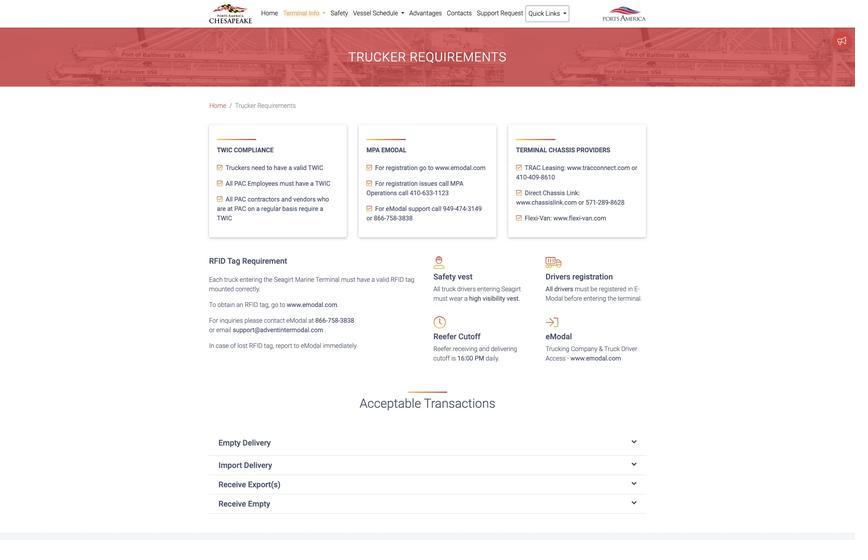 Task type: vqa. For each thing, say whether or not it's contained in the screenshot.
All truck drivers entering Seagirt must wear a All
yes



Task type: locate. For each thing, give the bounding box(es) containing it.
angle down image for empty delivery
[[632, 438, 637, 446]]

acceptable
[[360, 397, 421, 411]]

2 vertical spatial entering
[[584, 295, 607, 303]]

receive for receive empty
[[219, 500, 246, 509]]

at up support@adventintermodal.com link
[[309, 317, 314, 325]]

or inside direct chassis link: www.chassislink.com or 571-289-8628
[[579, 199, 585, 207]]

each
[[209, 276, 223, 284]]

-
[[568, 355, 569, 363]]

1 horizontal spatial seagirt
[[502, 286, 521, 293]]

0 horizontal spatial requirements
[[258, 102, 296, 110]]

a up 'vendors'
[[311, 180, 314, 188]]

seagirt inside each truck entering the seagirt marine terminal must have a valid rfid tag mounted correctly.
[[274, 276, 294, 284]]

tag, left report
[[264, 343, 274, 350]]

1 vertical spatial 3838
[[340, 317, 355, 325]]

direct chassis link: www.chassislink.com or 571-289-8628
[[517, 190, 625, 207]]

angle down image
[[632, 438, 637, 446], [632, 461, 637, 469], [632, 500, 637, 507]]

1 vertical spatial www.emodal.com link
[[287, 302, 338, 309]]

valid
[[294, 164, 307, 172], [377, 276, 389, 284]]

for inside for inquiries please contact emodal at 866-758-3838 or email support@adventintermodal.com .
[[209, 317, 218, 325]]

reefer receiving and delivering cutoff is
[[434, 346, 518, 363]]

advantages link
[[407, 6, 445, 21]]

1 reefer from the top
[[434, 332, 457, 342]]

0 horizontal spatial 758-
[[328, 317, 340, 325]]

1 vertical spatial home link
[[210, 101, 226, 111]]

1 vertical spatial receive
[[219, 500, 246, 509]]

410- down 'issues'
[[410, 190, 423, 197]]

vest right visibility
[[507, 295, 519, 303]]

request
[[501, 9, 524, 17]]

0 vertical spatial chassis
[[549, 147, 575, 154]]

must inside all truck drivers entering seagirt must wear a
[[434, 295, 448, 303]]

1 horizontal spatial www.emodal.com link
[[435, 164, 486, 172]]

0 vertical spatial terminal
[[283, 9, 307, 17]]

tag
[[406, 276, 415, 284]]

0 vertical spatial the
[[264, 276, 273, 284]]

terminal for terminal info
[[283, 9, 307, 17]]

www.flexi-
[[554, 215, 583, 222]]

chassis up leasing:
[[549, 147, 575, 154]]

please
[[245, 317, 263, 325]]

0 horizontal spatial 866-758-3838 link
[[316, 317, 355, 325]]

3 angle down image from the top
[[632, 500, 637, 507]]

for inside for emodal support call 949-474-3149 or 866-758-3838
[[375, 205, 385, 213]]

. up immediately.
[[325, 327, 327, 334]]

transactions
[[424, 397, 496, 411]]

receive export(s) link
[[219, 480, 637, 490]]

tab list
[[209, 431, 647, 514]]

and up pm at the bottom right
[[479, 346, 490, 353]]

must inside must be registered in e- modal before entering the terminal.
[[575, 286, 590, 293]]

www.emodal.com link down &
[[571, 355, 622, 363]]

all up modal at the right of the page
[[546, 286, 553, 293]]

a left tag
[[372, 276, 375, 284]]

1 horizontal spatial home
[[261, 9, 278, 17]]

reefer
[[434, 332, 457, 342], [434, 346, 452, 353]]

inquiries
[[220, 317, 243, 325]]

2 horizontal spatial www.emodal.com link
[[571, 355, 622, 363]]

chassis inside direct chassis link: www.chassislink.com or 571-289-8628
[[543, 190, 565, 197]]

pac left contractors on the top left of the page
[[234, 196, 246, 203]]

reefer for reefer receiving and delivering cutoff is
[[434, 346, 452, 353]]

entering up correctly.
[[240, 276, 262, 284]]

0 vertical spatial empty
[[219, 438, 241, 448]]

pac left on
[[235, 205, 246, 213]]

www.emodal.com up '1123' on the right of page
[[435, 164, 486, 172]]

a inside each truck entering the seagirt marine terminal must have a valid rfid tag mounted correctly.
[[372, 276, 375, 284]]

1 vertical spatial entering
[[478, 286, 500, 293]]

and inside reefer receiving and delivering cutoff is
[[479, 346, 490, 353]]

0 horizontal spatial www.emodal.com
[[287, 302, 338, 309]]

3838 up immediately.
[[340, 317, 355, 325]]

call up '1123' on the right of page
[[439, 180, 449, 188]]

call
[[439, 180, 449, 188], [399, 190, 409, 197], [432, 205, 442, 213]]

twic compliance
[[217, 147, 274, 154]]

contacts link
[[445, 6, 475, 21]]

at inside for inquiries please contact emodal at 866-758-3838 or email support@adventintermodal.com .
[[309, 317, 314, 325]]

check square image
[[517, 165, 522, 171], [367, 181, 372, 187], [517, 190, 522, 196], [517, 215, 522, 222]]

delivery
[[243, 438, 271, 448], [244, 461, 272, 470]]

check square image
[[217, 165, 223, 171], [367, 165, 372, 171], [217, 181, 223, 187], [217, 196, 223, 203], [367, 206, 372, 212]]

for down operations
[[375, 205, 385, 213]]

866-758-3838 link
[[374, 215, 413, 222], [316, 317, 355, 325]]

seagirt left marine
[[274, 276, 294, 284]]

tag,
[[260, 302, 270, 309], [264, 343, 274, 350]]

1 horizontal spatial mpa
[[451, 180, 464, 188]]

pac for contractors
[[234, 196, 246, 203]]

for for for inquiries please contact emodal at 866-758-3838 or email support@adventintermodal.com .
[[209, 317, 218, 325]]

check square image up operations
[[367, 181, 372, 187]]

registration up be
[[573, 272, 613, 282]]

chassis for providers
[[549, 147, 575, 154]]

all down safety vest
[[434, 286, 441, 293]]

1 horizontal spatial 866-
[[374, 215, 386, 222]]

terminal left info
[[283, 9, 307, 17]]

1 vertical spatial at
[[309, 317, 314, 325]]

support
[[409, 205, 430, 213]]

for registration go to www.emodal.com
[[375, 164, 486, 172]]

0 vertical spatial tag,
[[260, 302, 270, 309]]

0 vertical spatial registration
[[386, 164, 418, 172]]

866- inside for inquiries please contact emodal at 866-758-3838 or email support@adventintermodal.com .
[[316, 317, 328, 325]]

truck inside all truck drivers entering seagirt must wear a
[[442, 286, 456, 293]]

all up are
[[226, 196, 233, 203]]

entering inside each truck entering the seagirt marine terminal must have a valid rfid tag mounted correctly.
[[240, 276, 262, 284]]

0 vertical spatial angle down image
[[632, 438, 637, 446]]

regular
[[261, 205, 281, 213]]

1 horizontal spatial entering
[[478, 286, 500, 293]]

or inside for emodal support call 949-474-3149 or 866-758-3838
[[367, 215, 373, 222]]

all inside all pac contractors and vendors who are at pac on a regular basis require a twic
[[226, 196, 233, 203]]

operations
[[367, 190, 397, 197]]

tag, up contact on the left
[[260, 302, 270, 309]]

2 reefer from the top
[[434, 346, 452, 353]]

go up 'issues'
[[420, 164, 427, 172]]

rfid right lost
[[249, 343, 263, 350]]

terminal info link
[[281, 6, 328, 21]]

all drivers
[[546, 286, 574, 293]]

www.emodal.com link for each truck entering the seagirt marine terminal must have a valid rfid tag mounted correctly.
[[287, 302, 338, 309]]

1 vertical spatial 866-
[[316, 317, 328, 325]]

0 horizontal spatial seagirt
[[274, 276, 294, 284]]

for for for registration issues call mpa operations call
[[375, 180, 385, 188]]

for for for emodal support call 949-474-3149 or 866-758-3838
[[375, 205, 385, 213]]

terminal up the trac
[[517, 147, 548, 154]]

export(s)
[[248, 480, 281, 490]]

check square image for for emodal support call
[[367, 206, 372, 212]]

0 vertical spatial 3838
[[399, 215, 413, 222]]

receive empty link
[[219, 500, 637, 509]]

to right need
[[267, 164, 272, 172]]

1 horizontal spatial 866-758-3838 link
[[374, 215, 413, 222]]

for inside for registration issues call mpa operations call
[[375, 180, 385, 188]]

2 horizontal spatial www.emodal.com
[[571, 355, 622, 363]]

0 vertical spatial safety
[[331, 9, 348, 17]]

vest up all truck drivers entering seagirt must wear a
[[458, 272, 473, 282]]

registration down mpa emodal
[[386, 164, 418, 172]]

check square image for for registration issues call mpa operations call
[[367, 181, 372, 187]]

410-
[[517, 174, 529, 181], [410, 190, 423, 197]]

0 vertical spatial trucker
[[349, 50, 407, 65]]

receive down import
[[219, 480, 246, 490]]

angle down image inside import delivery link
[[632, 461, 637, 469]]

. down each truck entering the seagirt marine terminal must have a valid rfid tag mounted correctly.
[[338, 302, 339, 309]]

valid inside each truck entering the seagirt marine terminal must have a valid rfid tag mounted correctly.
[[377, 276, 389, 284]]

for down mpa emodal
[[375, 164, 385, 172]]

.
[[519, 295, 520, 303], [338, 302, 339, 309], [325, 327, 327, 334]]

must
[[280, 180, 294, 188], [341, 276, 356, 284], [575, 286, 590, 293], [434, 295, 448, 303]]

2 vertical spatial www.emodal.com link
[[571, 355, 622, 363]]

1 angle down image from the top
[[632, 438, 637, 446]]

2 receive from the top
[[219, 500, 246, 509]]

0 vertical spatial delivery
[[243, 438, 271, 448]]

0 vertical spatial have
[[274, 164, 287, 172]]

a left the "high"
[[465, 295, 468, 303]]

angle down image inside the receive empty link
[[632, 500, 637, 507]]

require
[[299, 205, 319, 213]]

at right are
[[227, 205, 233, 213]]

chassis up the www.chassislink.com link
[[543, 190, 565, 197]]

trucker requirements
[[349, 50, 507, 65], [235, 102, 296, 110]]

for for for registration go to www.emodal.com
[[375, 164, 385, 172]]

2 vertical spatial angle down image
[[632, 500, 637, 507]]

visibility
[[483, 295, 506, 303]]

call right operations
[[399, 190, 409, 197]]

758-
[[386, 215, 399, 222], [328, 317, 340, 325]]

or inside trac leasing: www.tracconnect.com or 410-409-8610
[[632, 164, 638, 172]]

or inside for inquiries please contact emodal at 866-758-3838 or email support@adventintermodal.com .
[[209, 327, 215, 334]]

angle down image inside empty delivery link
[[632, 438, 637, 446]]

safety left vessel
[[331, 9, 348, 17]]

866-758-3838 link up immediately.
[[316, 317, 355, 325]]

1 pac from the top
[[234, 180, 246, 188]]

1 vertical spatial angle down image
[[632, 461, 637, 469]]

or
[[632, 164, 638, 172], [579, 199, 585, 207], [367, 215, 373, 222], [209, 327, 215, 334]]

3838 down support
[[399, 215, 413, 222]]

to up contact on the left
[[280, 302, 286, 309]]

access
[[546, 355, 566, 363]]

truck
[[605, 346, 620, 353]]

terminal right marine
[[316, 276, 340, 284]]

valid left tag
[[377, 276, 389, 284]]

0 vertical spatial www.emodal.com
[[435, 164, 486, 172]]

www.emodal.com down &
[[571, 355, 622, 363]]

import delivery link
[[219, 461, 637, 470]]

check square image for all pac contractors and vendors who are at pac on a regular basis require a twic
[[217, 196, 223, 203]]

check square image left flexi-
[[517, 215, 522, 222]]

1 horizontal spatial terminal
[[316, 276, 340, 284]]

1 vertical spatial chassis
[[543, 190, 565, 197]]

seagirt inside all truck drivers entering seagirt must wear a
[[502, 286, 521, 293]]

registration up operations
[[386, 180, 418, 188]]

twic
[[217, 147, 233, 154], [308, 164, 324, 172], [315, 180, 331, 188], [217, 215, 232, 222]]

the inside each truck entering the seagirt marine terminal must have a valid rfid tag mounted correctly.
[[264, 276, 273, 284]]

. right visibility
[[519, 295, 520, 303]]

1 drivers from the left
[[458, 286, 476, 293]]

3 pac from the top
[[235, 205, 246, 213]]

to
[[209, 302, 216, 309]]

1 horizontal spatial safety
[[434, 272, 456, 282]]

truck up wear
[[442, 286, 456, 293]]

all for all truck drivers entering seagirt must wear a
[[434, 286, 441, 293]]

all for all drivers
[[546, 286, 553, 293]]

go up contact on the left
[[271, 302, 278, 309]]

entering down be
[[584, 295, 607, 303]]

1 vertical spatial delivery
[[244, 461, 272, 470]]

866- up immediately.
[[316, 317, 328, 325]]

0 horizontal spatial entering
[[240, 276, 262, 284]]

0 horizontal spatial mpa
[[367, 147, 380, 154]]

schedule
[[373, 9, 398, 17]]

delivery up export(s)
[[244, 461, 272, 470]]

safety up wear
[[434, 272, 456, 282]]

truck for each
[[224, 276, 238, 284]]

and inside all pac contractors and vendors who are at pac on a regular basis require a twic
[[281, 196, 292, 203]]

angle down image for receive empty
[[632, 500, 637, 507]]

registration inside for registration issues call mpa operations call
[[386, 180, 418, 188]]

home link
[[259, 6, 281, 21], [210, 101, 226, 111]]

call left 949-
[[432, 205, 442, 213]]

2 vertical spatial terminal
[[316, 276, 340, 284]]

drivers up the "high"
[[458, 286, 476, 293]]

1 vertical spatial reefer
[[434, 346, 452, 353]]

0 horizontal spatial www.emodal.com link
[[287, 302, 338, 309]]

rfid right an
[[245, 302, 258, 309]]

seagirt for entering
[[502, 286, 521, 293]]

or left 571- on the right of page
[[579, 199, 585, 207]]

the inside must be registered in e- modal before entering the terminal.
[[608, 295, 617, 303]]

rfid inside each truck entering the seagirt marine terminal must have a valid rfid tag mounted correctly.
[[391, 276, 404, 284]]

check square image for truckers need to have a valid twic
[[217, 165, 223, 171]]

410- inside trac leasing: www.tracconnect.com or 410-409-8610
[[517, 174, 529, 181]]

receive
[[219, 480, 246, 490], [219, 500, 246, 509]]

receive down receive export(s) at left bottom
[[219, 500, 246, 509]]

1 horizontal spatial and
[[479, 346, 490, 353]]

contact
[[264, 317, 285, 325]]

empty up import
[[219, 438, 241, 448]]

truck up mounted
[[224, 276, 238, 284]]

all down truckers
[[226, 180, 233, 188]]

trac
[[525, 164, 541, 172]]

www.emodal.com down each truck entering the seagirt marine terminal must have a valid rfid tag mounted correctly.
[[287, 302, 338, 309]]

terminal.
[[618, 295, 643, 303]]

0 horizontal spatial and
[[281, 196, 292, 203]]

1 horizontal spatial vest
[[507, 295, 519, 303]]

acceptable transactions
[[360, 397, 496, 411]]

pac down truckers
[[234, 180, 246, 188]]

www.emodal.com link for emodal
[[571, 355, 622, 363]]

1 horizontal spatial home link
[[259, 6, 281, 21]]

reefer inside reefer receiving and delivering cutoff is
[[434, 346, 452, 353]]

e-
[[635, 286, 640, 293]]

758- up immediately.
[[328, 317, 340, 325]]

1 vertical spatial trucker
[[235, 102, 256, 110]]

2 angle down image from the top
[[632, 461, 637, 469]]

1 horizontal spatial 410-
[[517, 174, 529, 181]]

truck inside each truck entering the seagirt marine terminal must have a valid rfid tag mounted correctly.
[[224, 276, 238, 284]]

for up operations
[[375, 180, 385, 188]]

flexi-
[[525, 215, 540, 222]]

drivers inside all truck drivers entering seagirt must wear a
[[458, 286, 476, 293]]

for up email
[[209, 317, 218, 325]]

1 horizontal spatial the
[[608, 295, 617, 303]]

. inside for inquiries please contact emodal at 866-758-3838 or email support@adventintermodal.com .
[[325, 327, 327, 334]]

safety
[[331, 9, 348, 17], [434, 272, 456, 282]]

0 vertical spatial mpa
[[367, 147, 380, 154]]

for
[[375, 164, 385, 172], [375, 180, 385, 188], [375, 205, 385, 213], [209, 317, 218, 325]]

1 vertical spatial terminal
[[517, 147, 548, 154]]

drivers up before
[[555, 286, 574, 293]]

758- down operations
[[386, 215, 399, 222]]

0 horizontal spatial vest
[[458, 272, 473, 282]]

seagirt up high visibility vest .
[[502, 286, 521, 293]]

to up 'issues'
[[428, 164, 434, 172]]

call inside for emodal support call 949-474-3149 or 866-758-3838
[[432, 205, 442, 213]]

1 vertical spatial home
[[210, 102, 226, 110]]

or right www.tracconnect.com
[[632, 164, 638, 172]]

all inside all truck drivers entering seagirt must wear a
[[434, 286, 441, 293]]

email
[[216, 327, 231, 334]]

410-409-8610 link
[[517, 174, 555, 181]]

0 horizontal spatial 410-
[[410, 190, 423, 197]]

www.chassislink.com
[[517, 199, 577, 207]]

0 vertical spatial reefer
[[434, 332, 457, 342]]

all for all pac employees must have a twic
[[226, 180, 233, 188]]

758- inside for inquiries please contact emodal at 866-758-3838 or email support@adventintermodal.com .
[[328, 317, 340, 325]]

receive for receive export(s)
[[219, 480, 246, 490]]

terminal inside each truck entering the seagirt marine terminal must have a valid rfid tag mounted correctly.
[[316, 276, 340, 284]]

866- down operations
[[374, 215, 386, 222]]

0 vertical spatial 758-
[[386, 215, 399, 222]]

0 vertical spatial www.emodal.com link
[[435, 164, 486, 172]]

the down 'requirement'
[[264, 276, 273, 284]]

0 horizontal spatial 866-
[[316, 317, 328, 325]]

1 horizontal spatial trucker requirements
[[349, 50, 507, 65]]

www.emodal.com link up '1123' on the right of page
[[435, 164, 486, 172]]

rfid left tag
[[391, 276, 404, 284]]

the down registered at the bottom right of the page
[[608, 295, 617, 303]]

check square image left direct
[[517, 190, 522, 196]]

reefer cutoff
[[434, 332, 481, 342]]

delivery up import delivery
[[243, 438, 271, 448]]

and up basis
[[281, 196, 292, 203]]

correctly.
[[236, 286, 261, 293]]

0 horizontal spatial the
[[264, 276, 273, 284]]

0 vertical spatial and
[[281, 196, 292, 203]]

go
[[420, 164, 427, 172], [271, 302, 278, 309]]

1 vertical spatial empty
[[248, 500, 270, 509]]

have inside each truck entering the seagirt marine terminal must have a valid rfid tag mounted correctly.
[[357, 276, 370, 284]]

1 vertical spatial safety
[[434, 272, 456, 282]]

0 horizontal spatial 3838
[[340, 317, 355, 325]]

twic inside all pac contractors and vendors who are at pac on a regular basis require a twic
[[217, 215, 232, 222]]

or left email
[[209, 327, 215, 334]]

and
[[281, 196, 292, 203], [479, 346, 490, 353]]

0 vertical spatial 410-
[[517, 174, 529, 181]]

empty delivery link
[[219, 438, 637, 448]]

contacts
[[447, 9, 472, 17]]

in
[[628, 286, 633, 293]]

0 vertical spatial pac
[[234, 180, 246, 188]]

issues
[[420, 180, 438, 188]]

2 horizontal spatial terminal
[[517, 147, 548, 154]]

0 horizontal spatial empty
[[219, 438, 241, 448]]

0 horizontal spatial have
[[274, 164, 287, 172]]

have
[[274, 164, 287, 172], [296, 180, 309, 188], [357, 276, 370, 284]]

2 pac from the top
[[234, 196, 246, 203]]

1 vertical spatial valid
[[377, 276, 389, 284]]

0 horizontal spatial safety
[[331, 9, 348, 17]]

mpa emodal
[[367, 147, 407, 154]]

0 vertical spatial 866-758-3838 link
[[374, 215, 413, 222]]

1 horizontal spatial go
[[420, 164, 427, 172]]

1 horizontal spatial 3838
[[399, 215, 413, 222]]

check square image left the trac
[[517, 165, 522, 171]]

1 vertical spatial seagirt
[[502, 286, 521, 293]]

trucking
[[546, 346, 570, 353]]

providers
[[577, 147, 611, 154]]

0 vertical spatial go
[[420, 164, 427, 172]]

or down operations
[[367, 215, 373, 222]]

1 vertical spatial the
[[608, 295, 617, 303]]

866-758-3838 link down operations
[[374, 215, 413, 222]]

empty
[[219, 438, 241, 448], [248, 500, 270, 509]]

empty down export(s)
[[248, 500, 270, 509]]

www.emodal.com link down each truck entering the seagirt marine terminal must have a valid rfid tag mounted correctly.
[[287, 302, 338, 309]]

1 receive from the top
[[219, 480, 246, 490]]

entering up visibility
[[478, 286, 500, 293]]

0 vertical spatial receive
[[219, 480, 246, 490]]

delivery for import delivery
[[244, 461, 272, 470]]

www.tracconnect.com
[[568, 164, 631, 172]]

410-633-1123
[[410, 190, 449, 197]]

409-
[[529, 174, 541, 181]]

1 horizontal spatial drivers
[[555, 286, 574, 293]]

410- down the trac
[[517, 174, 529, 181]]

valid up all pac employees must have a twic
[[294, 164, 307, 172]]

1 vertical spatial mpa
[[451, 180, 464, 188]]



Task type: describe. For each thing, give the bounding box(es) containing it.
mounted
[[209, 286, 234, 293]]

949-474-3149 link
[[443, 205, 482, 213]]

410-633-1123 link
[[410, 190, 449, 197]]

8610
[[541, 174, 555, 181]]

0 horizontal spatial home link
[[210, 101, 226, 111]]

0 vertical spatial home
[[261, 9, 278, 17]]

entering inside must be registered in e- modal before entering the terminal.
[[584, 295, 607, 303]]

cutoff
[[434, 355, 450, 363]]

link:
[[567, 190, 580, 197]]

be
[[591, 286, 598, 293]]

1123
[[435, 190, 449, 197]]

0 horizontal spatial valid
[[294, 164, 307, 172]]

a down who at the top of page
[[320, 205, 324, 213]]

rfid left tag at the left
[[209, 257, 226, 266]]

contractors
[[248, 196, 280, 203]]

to right report
[[294, 343, 300, 350]]

safety for safety
[[331, 9, 348, 17]]

must inside each truck entering the seagirt marine terminal must have a valid rfid tag mounted correctly.
[[341, 276, 356, 284]]

employees
[[248, 180, 278, 188]]

empty delivery
[[219, 438, 271, 448]]

support@adventintermodal.com link
[[233, 327, 325, 334]]

angle down image for import delivery
[[632, 461, 637, 469]]

driver
[[622, 346, 638, 353]]

all for all pac contractors and vendors who are at pac on a regular basis require a twic
[[226, 196, 233, 203]]

support
[[477, 9, 499, 17]]

chassis for link:
[[543, 190, 565, 197]]

check square image for flexi-van:
[[517, 215, 522, 222]]

1 vertical spatial 866-758-3838 link
[[316, 317, 355, 325]]

flexi-van: www.flexi-van.com
[[525, 215, 607, 222]]

an
[[237, 302, 243, 309]]

high
[[470, 295, 482, 303]]

in case of lost rfid tag, report to emodal immediately.
[[209, 343, 358, 350]]

pac for employees
[[234, 180, 246, 188]]

safety for safety vest
[[434, 272, 456, 282]]

lost
[[238, 343, 248, 350]]

check square image for trac leasing:
[[517, 165, 522, 171]]

call for issues
[[439, 180, 449, 188]]

emodal inside for inquiries please contact emodal at 866-758-3838 or email support@adventintermodal.com .
[[287, 317, 307, 325]]

obtain
[[218, 302, 235, 309]]

0 vertical spatial vest
[[458, 272, 473, 282]]

registered
[[599, 286, 627, 293]]

vessel schedule link
[[351, 6, 407, 21]]

www.tracconnect.com link
[[568, 164, 631, 172]]

are
[[217, 205, 226, 213]]

at inside all pac contractors and vendors who are at pac on a regular basis require a twic
[[227, 205, 233, 213]]

for emodal support call 949-474-3149 or 866-758-3838
[[367, 205, 482, 222]]

seagirt for the
[[274, 276, 294, 284]]

rfid tag requirement
[[209, 257, 287, 266]]

compliance
[[234, 147, 274, 154]]

1 vertical spatial tag,
[[264, 343, 274, 350]]

mpa inside for registration issues call mpa operations call
[[451, 180, 464, 188]]

cutoff
[[459, 332, 481, 342]]

immediately.
[[323, 343, 358, 350]]

all pac employees must have a twic
[[226, 180, 331, 188]]

1 vertical spatial requirements
[[258, 102, 296, 110]]

drivers
[[546, 272, 571, 282]]

a inside all truck drivers entering seagirt must wear a
[[465, 295, 468, 303]]

registration for drivers registration
[[573, 272, 613, 282]]

angle down image
[[632, 480, 637, 488]]

modal
[[546, 295, 563, 303]]

a right on
[[256, 205, 260, 213]]

1 horizontal spatial www.emodal.com
[[435, 164, 486, 172]]

8628
[[611, 199, 625, 207]]

&
[[600, 346, 603, 353]]

tag
[[228, 257, 240, 266]]

terminal for terminal chassis providers
[[517, 147, 548, 154]]

1 horizontal spatial empty
[[248, 500, 270, 509]]

check square image for all pac employees must have a twic
[[217, 181, 223, 187]]

1 horizontal spatial .
[[338, 302, 339, 309]]

2 vertical spatial www.emodal.com
[[571, 355, 622, 363]]

receive empty
[[219, 500, 270, 509]]

for registration issues call mpa operations call
[[367, 180, 464, 197]]

1 vertical spatial trucker requirements
[[235, 102, 296, 110]]

vessel
[[353, 9, 371, 17]]

entering inside all truck drivers entering seagirt must wear a
[[478, 286, 500, 293]]

reefer for reefer cutoff
[[434, 332, 457, 342]]

truckers
[[226, 164, 250, 172]]

truck for all
[[442, 286, 456, 293]]

safety link
[[328, 6, 351, 21]]

0 vertical spatial trucker requirements
[[349, 50, 507, 65]]

van.com
[[583, 215, 607, 222]]

high visibility vest .
[[470, 295, 520, 303]]

1 vertical spatial www.emodal.com
[[287, 302, 338, 309]]

on
[[248, 205, 255, 213]]

571-
[[586, 199, 599, 207]]

registration for for registration go to www.emodal.com
[[386, 164, 418, 172]]

vessel schedule
[[353, 9, 400, 17]]

1 vertical spatial go
[[271, 302, 278, 309]]

links
[[546, 10, 560, 17]]

571-289-8628 link
[[586, 199, 625, 207]]

a up all pac employees must have a twic
[[289, 164, 292, 172]]

2 drivers from the left
[[555, 286, 574, 293]]

need
[[252, 164, 265, 172]]

0 horizontal spatial trucker
[[235, 102, 256, 110]]

daily.
[[486, 355, 500, 363]]

before
[[565, 295, 583, 303]]

in
[[209, 343, 214, 350]]

3838 inside for emodal support call 949-474-3149 or 866-758-3838
[[399, 215, 413, 222]]

call for support
[[432, 205, 442, 213]]

trac leasing: www.tracconnect.com or 410-409-8610
[[517, 164, 638, 181]]

1 vertical spatial 410-
[[410, 190, 423, 197]]

949-
[[443, 205, 456, 213]]

each truck entering the seagirt marine terminal must have a valid rfid tag mounted correctly.
[[209, 276, 415, 293]]

1 vertical spatial call
[[399, 190, 409, 197]]

3149
[[468, 205, 482, 213]]

registration for for registration issues call mpa operations call
[[386, 180, 418, 188]]

check square image for for registration go to
[[367, 165, 372, 171]]

0 horizontal spatial home
[[210, 102, 226, 110]]

requirement
[[242, 257, 287, 266]]

info
[[309, 9, 320, 17]]

758- inside for emodal support call 949-474-3149 or 866-758-3838
[[386, 215, 399, 222]]

1 horizontal spatial have
[[296, 180, 309, 188]]

1 vertical spatial vest
[[507, 295, 519, 303]]

2 horizontal spatial .
[[519, 295, 520, 303]]

474-
[[456, 205, 468, 213]]

van:
[[540, 215, 552, 222]]

delivering
[[491, 346, 518, 353]]

for inquiries please contact emodal at 866-758-3838 or email support@adventintermodal.com .
[[209, 317, 355, 334]]

all pac contractors and vendors who are at pac on a regular basis require a twic
[[217, 196, 329, 222]]

terminal chassis providers
[[517, 147, 611, 154]]

pm
[[475, 355, 485, 363]]

company
[[571, 346, 598, 353]]

safety vest
[[434, 272, 473, 282]]

0 vertical spatial home link
[[259, 6, 281, 21]]

16:00
[[458, 355, 474, 363]]

emodal inside for emodal support call 949-474-3149 or 866-758-3838
[[386, 205, 407, 213]]

basis
[[283, 205, 298, 213]]

1 horizontal spatial requirements
[[410, 50, 507, 65]]

truckers need to have a valid twic
[[226, 164, 324, 172]]

all truck drivers entering seagirt must wear a
[[434, 286, 521, 303]]

633-
[[423, 190, 435, 197]]

drivers registration
[[546, 272, 613, 282]]

3838 inside for inquiries please contact emodal at 866-758-3838 or email support@adventintermodal.com .
[[340, 317, 355, 325]]

must be registered in e- modal before entering the terminal.
[[546, 286, 643, 303]]

tab list containing empty delivery
[[209, 431, 647, 514]]

delivery for empty delivery
[[243, 438, 271, 448]]

289-
[[599, 199, 611, 207]]

quick links link
[[526, 6, 570, 22]]

www.chassislink.com link
[[517, 199, 577, 207]]

check square image for direct chassis link:
[[517, 190, 522, 196]]

866- inside for emodal support call 949-474-3149 or 866-758-3838
[[374, 215, 386, 222]]



